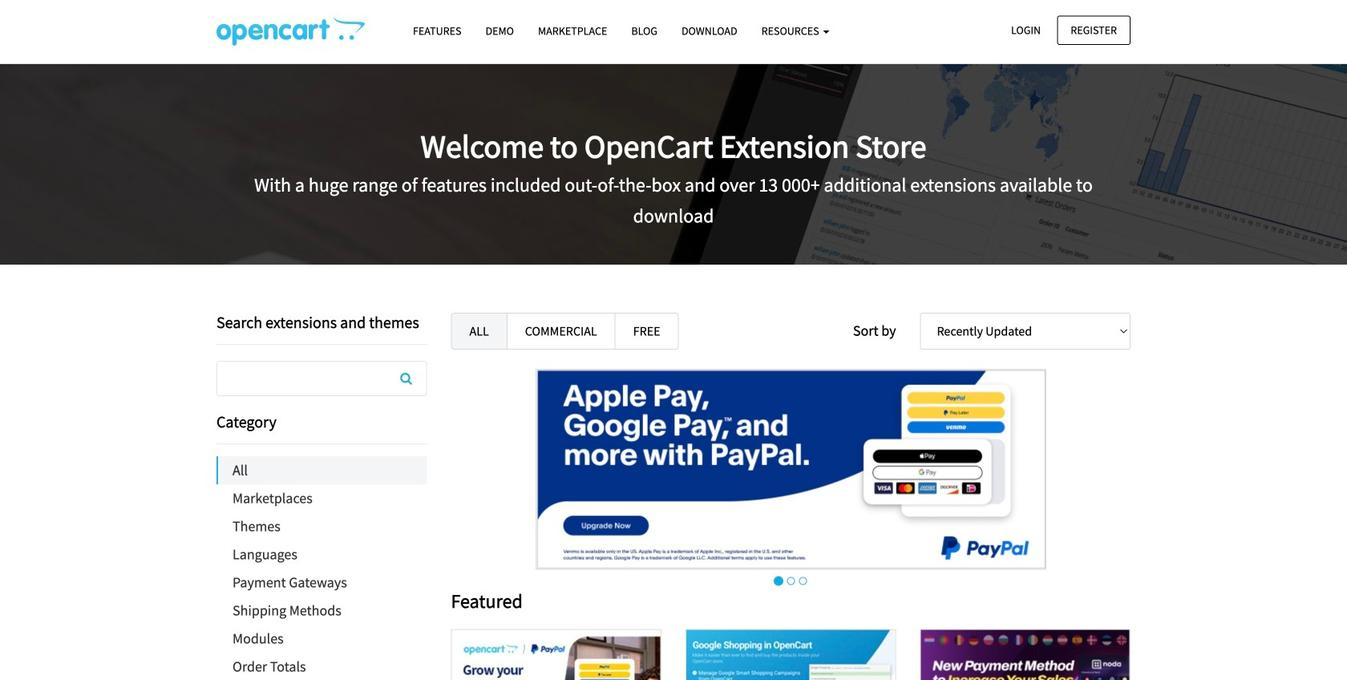 Task type: vqa. For each thing, say whether or not it's contained in the screenshot.
top upgraded
no



Task type: describe. For each thing, give the bounding box(es) containing it.
paypal checkout integration image
[[452, 630, 661, 680]]

paypal payment gateway image
[[535, 369, 1046, 570]]

noda image
[[921, 630, 1130, 680]]

search image
[[400, 372, 412, 385]]

google shopping for opencart image
[[687, 630, 895, 680]]



Task type: locate. For each thing, give the bounding box(es) containing it.
opencart extensions image
[[217, 17, 365, 46]]



